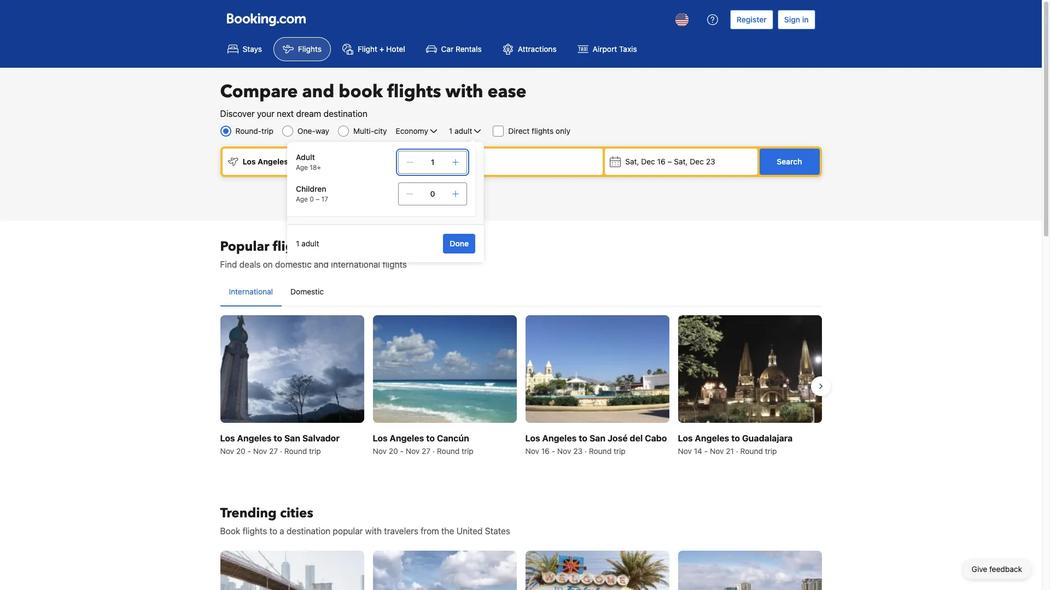 Task type: locate. For each thing, give the bounding box(es) containing it.
1 20 from the left
[[236, 447, 246, 456]]

los angeles to guadalajara image
[[678, 316, 822, 424]]

round down cancún
[[437, 447, 460, 456]]

to up 21
[[732, 434, 740, 444]]

1 vertical spatial 23
[[573, 447, 583, 456]]

cabo
[[645, 434, 667, 444]]

trip inside los angeles to cancún nov 20 - nov 27 · round trip
[[462, 447, 474, 456]]

· inside los angeles to san salvador nov 20 - nov 27 · round trip
[[280, 447, 282, 456]]

2 san from the left
[[590, 434, 606, 444]]

5 nov from the left
[[525, 447, 539, 456]]

3 nov from the left
[[373, 447, 387, 456]]

2 round from the left
[[437, 447, 460, 456]]

round down josé
[[589, 447, 612, 456]]

1 inside the 1 adult dropdown button
[[449, 126, 453, 136]]

los for los angeles to san josé del cabo
[[525, 434, 540, 444]]

guadalajara
[[742, 434, 793, 444]]

to left cancún
[[426, 434, 435, 444]]

0 vertical spatial 16
[[657, 157, 666, 166]]

flights right international
[[383, 260, 407, 270]]

dream
[[296, 109, 321, 119]]

1 horizontal spatial sat,
[[674, 157, 688, 166]]

0 horizontal spatial san
[[284, 434, 300, 444]]

0 horizontal spatial 0
[[310, 195, 314, 204]]

0 horizontal spatial 27
[[269, 447, 278, 456]]

0 horizontal spatial 1
[[296, 239, 299, 248]]

flights
[[298, 44, 322, 54]]

done
[[450, 239, 469, 248]]

adult
[[296, 153, 315, 162]]

san inside los angeles to san josé del cabo nov 16 - nov 23 · round trip
[[590, 434, 606, 444]]

round-trip
[[236, 126, 273, 136]]

josé
[[608, 434, 628, 444]]

age inside children age 0 – 17
[[296, 195, 308, 204]]

20 inside los angeles to san salvador nov 20 - nov 27 · round trip
[[236, 447, 246, 456]]

1 san from the left
[[284, 434, 300, 444]]

1 horizontal spatial 27
[[422, 447, 431, 456]]

1 horizontal spatial dec
[[690, 157, 704, 166]]

6 nov from the left
[[557, 447, 571, 456]]

destination down cities
[[287, 527, 331, 537]]

1 27 from the left
[[269, 447, 278, 456]]

adult right economy
[[455, 126, 472, 136]]

trip down josé
[[614, 447, 626, 456]]

1 horizontal spatial 16
[[657, 157, 666, 166]]

stays
[[243, 44, 262, 54]]

16
[[657, 157, 666, 166], [542, 447, 550, 456]]

0 horizontal spatial 23
[[573, 447, 583, 456]]

4 round from the left
[[741, 447, 763, 456]]

to for nov
[[274, 434, 282, 444]]

23
[[706, 157, 715, 166], [573, 447, 583, 456]]

0 vertical spatial 23
[[706, 157, 715, 166]]

and down near
[[314, 260, 329, 270]]

0 vertical spatial and
[[302, 80, 334, 104]]

0 inside children age 0 – 17
[[310, 195, 314, 204]]

san
[[284, 434, 300, 444], [590, 434, 606, 444]]

0 vertical spatial 1
[[449, 126, 453, 136]]

to inside los angeles to guadalajara nov 14 - nov 21 · round trip
[[732, 434, 740, 444]]

round down the guadalajara at the right
[[741, 447, 763, 456]]

to inside los angeles to san salvador nov 20 - nov 27 · round trip
[[274, 434, 282, 444]]

search button
[[760, 149, 820, 175]]

4 · from the left
[[736, 447, 738, 456]]

with inside trending cities book flights to a destination popular with travelers from the united states
[[365, 527, 382, 537]]

0
[[430, 189, 435, 199], [310, 195, 314, 204]]

with up the 1 adult dropdown button
[[446, 80, 483, 104]]

a
[[280, 527, 284, 537]]

san left salvador
[[284, 434, 300, 444]]

angeles for los angeles to san salvador
[[237, 434, 272, 444]]

los inside los angeles to cancún nov 20 - nov 27 · round trip
[[373, 434, 388, 444]]

0 horizontal spatial 16
[[542, 447, 550, 456]]

your
[[257, 109, 275, 119]]

los inside popup button
[[243, 157, 256, 166]]

adult up domestic
[[302, 239, 319, 248]]

trip down your
[[262, 126, 273, 136]]

sat,
[[625, 157, 639, 166], [674, 157, 688, 166]]

0 vertical spatial destination
[[324, 109, 368, 119]]

and up dream
[[302, 80, 334, 104]]

destination up multi-
[[324, 109, 368, 119]]

angeles inside los angeles to guadalajara nov 14 - nov 21 · round trip
[[695, 434, 729, 444]]

to inside trending cities book flights to a destination popular with travelers from the united states
[[269, 527, 277, 537]]

round
[[284, 447, 307, 456], [437, 447, 460, 456], [589, 447, 612, 456], [741, 447, 763, 456]]

–
[[668, 157, 672, 166], [316, 195, 320, 204]]

adult
[[455, 126, 472, 136], [302, 239, 319, 248]]

los inside los angeles to san josé del cabo nov 16 - nov 23 · round trip
[[525, 434, 540, 444]]

14
[[694, 447, 702, 456]]

trip down the guadalajara at the right
[[765, 447, 777, 456]]

1 horizontal spatial 23
[[706, 157, 715, 166]]

adult age 18+
[[296, 153, 321, 172]]

car rentals link
[[417, 37, 491, 61]]

car rentals
[[441, 44, 482, 54]]

1 sat, from the left
[[625, 157, 639, 166]]

+
[[380, 44, 384, 54]]

flights inside "compare and book flights with ease discover your next dream destination"
[[387, 80, 441, 104]]

to left a
[[269, 527, 277, 537]]

27 inside los angeles to cancún nov 20 - nov 27 · round trip
[[422, 447, 431, 456]]

angeles inside los angeles to san josé del cabo nov 16 - nov 23 · round trip
[[542, 434, 577, 444]]

1 dec from the left
[[641, 157, 655, 166]]

1 adult button
[[448, 125, 484, 138]]

1 adult
[[449, 126, 472, 136], [296, 239, 319, 248]]

in
[[802, 15, 809, 24]]

- inside los angeles to san salvador nov 20 - nov 27 · round trip
[[248, 447, 251, 456]]

tab list
[[220, 278, 822, 307]]

1 horizontal spatial with
[[446, 80, 483, 104]]

0 horizontal spatial 1 adult
[[296, 239, 319, 248]]

1 horizontal spatial 0
[[430, 189, 435, 199]]

trending cities book flights to a destination popular with travelers from the united states
[[220, 505, 510, 537]]

destination inside trending cities book flights to a destination popular with travelers from the united states
[[287, 527, 331, 537]]

2 · from the left
[[433, 447, 435, 456]]

2 sat, from the left
[[674, 157, 688, 166]]

0 horizontal spatial with
[[365, 527, 382, 537]]

1 round from the left
[[284, 447, 307, 456]]

flights inside trending cities book flights to a destination popular with travelers from the united states
[[243, 527, 267, 537]]

1 vertical spatial and
[[314, 260, 329, 270]]

trip
[[262, 126, 273, 136], [309, 447, 321, 456], [462, 447, 474, 456], [614, 447, 626, 456], [765, 447, 777, 456]]

0 horizontal spatial adult
[[302, 239, 319, 248]]

international
[[331, 260, 380, 270]]

– inside dropdown button
[[668, 157, 672, 166]]

2 dec from the left
[[690, 157, 704, 166]]

0 horizontal spatial sat,
[[625, 157, 639, 166]]

27
[[269, 447, 278, 456], [422, 447, 431, 456]]

car
[[441, 44, 454, 54]]

to left salvador
[[274, 434, 282, 444]]

to inside los angeles to cancún nov 20 - nov 27 · round trip
[[426, 434, 435, 444]]

flights down trending at the left bottom of the page
[[243, 527, 267, 537]]

3 round from the left
[[589, 447, 612, 456]]

compare
[[220, 80, 298, 104]]

sign
[[784, 15, 800, 24]]

los angeles to san josé del cabo nov 16 - nov 23 · round trip
[[525, 434, 667, 456]]

states
[[485, 527, 510, 537]]

region
[[211, 311, 831, 462]]

angeles for los angeles to cancún
[[390, 434, 424, 444]]

-
[[248, 447, 251, 456], [400, 447, 404, 456], [552, 447, 555, 456], [705, 447, 708, 456]]

1 vertical spatial –
[[316, 195, 320, 204]]

2 20 from the left
[[389, 447, 398, 456]]

destination
[[324, 109, 368, 119], [287, 527, 331, 537]]

0 vertical spatial 1 adult
[[449, 126, 472, 136]]

1 horizontal spatial 1 adult
[[449, 126, 472, 136]]

1 adult up domestic
[[296, 239, 319, 248]]

1 nov from the left
[[220, 447, 234, 456]]

flights left only on the top
[[532, 126, 554, 136]]

1 horizontal spatial adult
[[455, 126, 472, 136]]

san left josé
[[590, 434, 606, 444]]

search
[[777, 157, 802, 166]]

1 · from the left
[[280, 447, 282, 456]]

los for los angeles to cancún
[[373, 434, 388, 444]]

angeles inside los angeles to san salvador nov 20 - nov 27 · round trip
[[237, 434, 272, 444]]

trip inside los angeles to guadalajara nov 14 - nov 21 · round trip
[[765, 447, 777, 456]]

0 horizontal spatial –
[[316, 195, 320, 204]]

1 age from the top
[[296, 164, 308, 172]]

booking.com logo image
[[227, 13, 306, 26], [227, 13, 306, 26]]

trip down cancún
[[462, 447, 474, 456]]

flights
[[387, 80, 441, 104], [532, 126, 554, 136], [273, 238, 313, 256], [383, 260, 407, 270], [243, 527, 267, 537]]

round down salvador
[[284, 447, 307, 456]]

1 horizontal spatial –
[[668, 157, 672, 166]]

1 horizontal spatial 1
[[431, 158, 435, 167]]

one-way
[[298, 126, 329, 136]]

with right popular
[[365, 527, 382, 537]]

airport taxis link
[[568, 37, 646, 61]]

los angeles to san josé del cabo image
[[525, 316, 669, 424]]

region containing los angeles to san salvador
[[211, 311, 831, 462]]

flights up domestic
[[273, 238, 313, 256]]

dec
[[641, 157, 655, 166], [690, 157, 704, 166]]

to left josé
[[579, 434, 588, 444]]

and
[[302, 80, 334, 104], [314, 260, 329, 270]]

1 vertical spatial adult
[[302, 239, 319, 248]]

age for adult
[[296, 164, 308, 172]]

1 - from the left
[[248, 447, 251, 456]]

children age 0 – 17
[[296, 184, 328, 204]]

3 - from the left
[[552, 447, 555, 456]]

2 vertical spatial 1
[[296, 239, 299, 248]]

8 nov from the left
[[710, 447, 724, 456]]

1 horizontal spatial 20
[[389, 447, 398, 456]]

angeles inside los angeles to cancún nov 20 - nov 27 · round trip
[[390, 434, 424, 444]]

angeles
[[258, 157, 288, 166], [237, 434, 272, 444], [390, 434, 424, 444], [542, 434, 577, 444], [695, 434, 729, 444]]

hotel
[[386, 44, 405, 54]]

los angeles
[[243, 157, 288, 166]]

· inside los angeles to san josé del cabo nov 16 - nov 23 · round trip
[[585, 447, 587, 456]]

on
[[263, 260, 273, 270]]

2 horizontal spatial 1
[[449, 126, 453, 136]]

4 - from the left
[[705, 447, 708, 456]]

– inside children age 0 – 17
[[316, 195, 320, 204]]

age inside adult age 18+
[[296, 164, 308, 172]]

- inside los angeles to san josé del cabo nov 16 - nov 23 · round trip
[[552, 447, 555, 456]]

2 - from the left
[[400, 447, 404, 456]]

1 vertical spatial 16
[[542, 447, 550, 456]]

0 vertical spatial –
[[668, 157, 672, 166]]

1 vertical spatial age
[[296, 195, 308, 204]]

0 vertical spatial with
[[446, 80, 483, 104]]

18+
[[310, 164, 321, 172]]

los inside los angeles to san salvador nov 20 - nov 27 · round trip
[[220, 434, 235, 444]]

0 horizontal spatial 20
[[236, 447, 246, 456]]

0 vertical spatial age
[[296, 164, 308, 172]]

16 inside dropdown button
[[657, 157, 666, 166]]

1 horizontal spatial san
[[590, 434, 606, 444]]

1 vertical spatial with
[[365, 527, 382, 537]]

age down adult
[[296, 164, 308, 172]]

to for del
[[579, 434, 588, 444]]

give feedback button
[[963, 560, 1031, 580]]

next
[[277, 109, 294, 119]]

to inside los angeles to san josé del cabo nov 16 - nov 23 · round trip
[[579, 434, 588, 444]]

flights up economy
[[387, 80, 441, 104]]

angeles for los angeles to san josé del cabo
[[542, 434, 577, 444]]

1 vertical spatial destination
[[287, 527, 331, 537]]

0 horizontal spatial dec
[[641, 157, 655, 166]]

1 adult right economy
[[449, 126, 472, 136]]

0 vertical spatial adult
[[455, 126, 472, 136]]

trip down salvador
[[309, 447, 321, 456]]

1
[[449, 126, 453, 136], [431, 158, 435, 167], [296, 239, 299, 248]]

compare and book flights with ease discover your next dream destination
[[220, 80, 527, 119]]

2 27 from the left
[[422, 447, 431, 456]]

nov
[[220, 447, 234, 456], [253, 447, 267, 456], [373, 447, 387, 456], [406, 447, 420, 456], [525, 447, 539, 456], [557, 447, 571, 456], [678, 447, 692, 456], [710, 447, 724, 456]]

age down children
[[296, 195, 308, 204]]

san inside los angeles to san salvador nov 20 - nov 27 · round trip
[[284, 434, 300, 444]]

3 · from the left
[[585, 447, 587, 456]]

popular
[[220, 238, 269, 256]]

los inside los angeles to guadalajara nov 14 - nov 21 · round trip
[[678, 434, 693, 444]]

2 age from the top
[[296, 195, 308, 204]]



Task type: vqa. For each thing, say whether or not it's contained in the screenshot.
your
yes



Task type: describe. For each thing, give the bounding box(es) containing it.
los angeles to cancún nov 20 - nov 27 · round trip
[[373, 434, 474, 456]]

flight + hotel link
[[333, 37, 414, 61]]

give feedback
[[972, 565, 1023, 574]]

airport
[[593, 44, 617, 54]]

multi-
[[353, 126, 374, 136]]

one-
[[298, 126, 316, 136]]

round inside los angeles to san josé del cabo nov 16 - nov 23 · round trip
[[589, 447, 612, 456]]

international button
[[220, 278, 282, 306]]

multi-city
[[353, 126, 387, 136]]

los angeles button
[[222, 149, 402, 175]]

rentals
[[456, 44, 482, 54]]

register link
[[730, 10, 773, 30]]

popular
[[333, 527, 363, 537]]

1 vertical spatial 1
[[431, 158, 435, 167]]

sat, dec 16 – sat, dec 23 button
[[605, 149, 757, 175]]

only
[[556, 126, 571, 136]]

ease
[[488, 80, 527, 104]]

deals
[[239, 260, 261, 270]]

flight
[[358, 44, 377, 54]]

direct flights only
[[508, 126, 571, 136]]

round inside los angeles to san salvador nov 20 - nov 27 · round trip
[[284, 447, 307, 456]]

near
[[317, 238, 345, 256]]

san for salvador
[[284, 434, 300, 444]]

age for children
[[296, 195, 308, 204]]

book
[[220, 527, 240, 537]]

book
[[339, 80, 383, 104]]

salvador
[[302, 434, 340, 444]]

27 inside los angeles to san salvador nov 20 - nov 27 · round trip
[[269, 447, 278, 456]]

discover
[[220, 109, 255, 119]]

adult inside dropdown button
[[455, 126, 472, 136]]

cancún
[[437, 434, 469, 444]]

domestic button
[[282, 278, 333, 306]]

trip inside los angeles to san josé del cabo nov 16 - nov 23 · round trip
[[614, 447, 626, 456]]

and inside popular flights near you find deals on domestic and international flights
[[314, 260, 329, 270]]

4 nov from the left
[[406, 447, 420, 456]]

21
[[726, 447, 734, 456]]

popular flights near you find deals on domestic and international flights
[[220, 238, 407, 270]]

children
[[296, 184, 326, 194]]

23 inside los angeles to san josé del cabo nov 16 - nov 23 · round trip
[[573, 447, 583, 456]]

city
[[374, 126, 387, 136]]

– for 16
[[668, 157, 672, 166]]

flights link
[[274, 37, 331, 61]]

los for los angeles to guadalajara
[[678, 434, 693, 444]]

to for 14
[[732, 434, 740, 444]]

domestic
[[291, 287, 324, 297]]

– for 0
[[316, 195, 320, 204]]

round inside los angeles to cancún nov 20 - nov 27 · round trip
[[437, 447, 460, 456]]

attractions link
[[493, 37, 566, 61]]

feedback
[[990, 565, 1023, 574]]

you
[[348, 238, 372, 256]]

· inside los angeles to cancún nov 20 - nov 27 · round trip
[[433, 447, 435, 456]]

airport taxis
[[593, 44, 637, 54]]

angeles inside popup button
[[258, 157, 288, 166]]

los for los angeles to san salvador
[[220, 434, 235, 444]]

trending
[[220, 505, 277, 523]]

del
[[630, 434, 643, 444]]

direct
[[508, 126, 530, 136]]

- inside los angeles to guadalajara nov 14 - nov 21 · round trip
[[705, 447, 708, 456]]

los angeles to cancún image
[[373, 316, 517, 424]]

done button
[[443, 234, 475, 254]]

with inside "compare and book flights with ease discover your next dream destination"
[[446, 80, 483, 104]]

trip inside los angeles to san salvador nov 20 - nov 27 · round trip
[[309, 447, 321, 456]]

cities
[[280, 505, 313, 523]]

flight + hotel
[[358, 44, 405, 54]]

- inside los angeles to cancún nov 20 - nov 27 · round trip
[[400, 447, 404, 456]]

stays link
[[218, 37, 271, 61]]

the
[[442, 527, 454, 537]]

to for 20
[[426, 434, 435, 444]]

los angeles to guadalajara nov 14 - nov 21 · round trip
[[678, 434, 793, 456]]

16 inside los angeles to san josé del cabo nov 16 - nov 23 · round trip
[[542, 447, 550, 456]]

round inside los angeles to guadalajara nov 14 - nov 21 · round trip
[[741, 447, 763, 456]]

sat, dec 16 – sat, dec 23
[[625, 157, 715, 166]]

tab list containing international
[[220, 278, 822, 307]]

domestic
[[275, 260, 312, 270]]

find
[[220, 260, 237, 270]]

destination inside "compare and book flights with ease discover your next dream destination"
[[324, 109, 368, 119]]

23 inside dropdown button
[[706, 157, 715, 166]]

20 inside los angeles to cancún nov 20 - nov 27 · round trip
[[389, 447, 398, 456]]

economy
[[396, 126, 428, 136]]

attractions
[[518, 44, 557, 54]]

round-
[[236, 126, 262, 136]]

17
[[321, 195, 328, 204]]

taxis
[[619, 44, 637, 54]]

sign in
[[784, 15, 809, 24]]

way
[[316, 126, 329, 136]]

and inside "compare and book flights with ease discover your next dream destination"
[[302, 80, 334, 104]]

angeles for los angeles to guadalajara
[[695, 434, 729, 444]]

los angeles to san salvador nov 20 - nov 27 · round trip
[[220, 434, 340, 456]]

sign in link
[[778, 10, 815, 30]]

from
[[421, 527, 439, 537]]

2 nov from the left
[[253, 447, 267, 456]]

7 nov from the left
[[678, 447, 692, 456]]

los angeles to san salvador image
[[220, 316, 364, 424]]

travelers
[[384, 527, 418, 537]]

give
[[972, 565, 988, 574]]

1 adult inside dropdown button
[[449, 126, 472, 136]]

san for josé
[[590, 434, 606, 444]]

international
[[229, 287, 273, 297]]

· inside los angeles to guadalajara nov 14 - nov 21 · round trip
[[736, 447, 738, 456]]

united
[[457, 527, 483, 537]]

1 vertical spatial 1 adult
[[296, 239, 319, 248]]

register
[[737, 15, 767, 24]]



